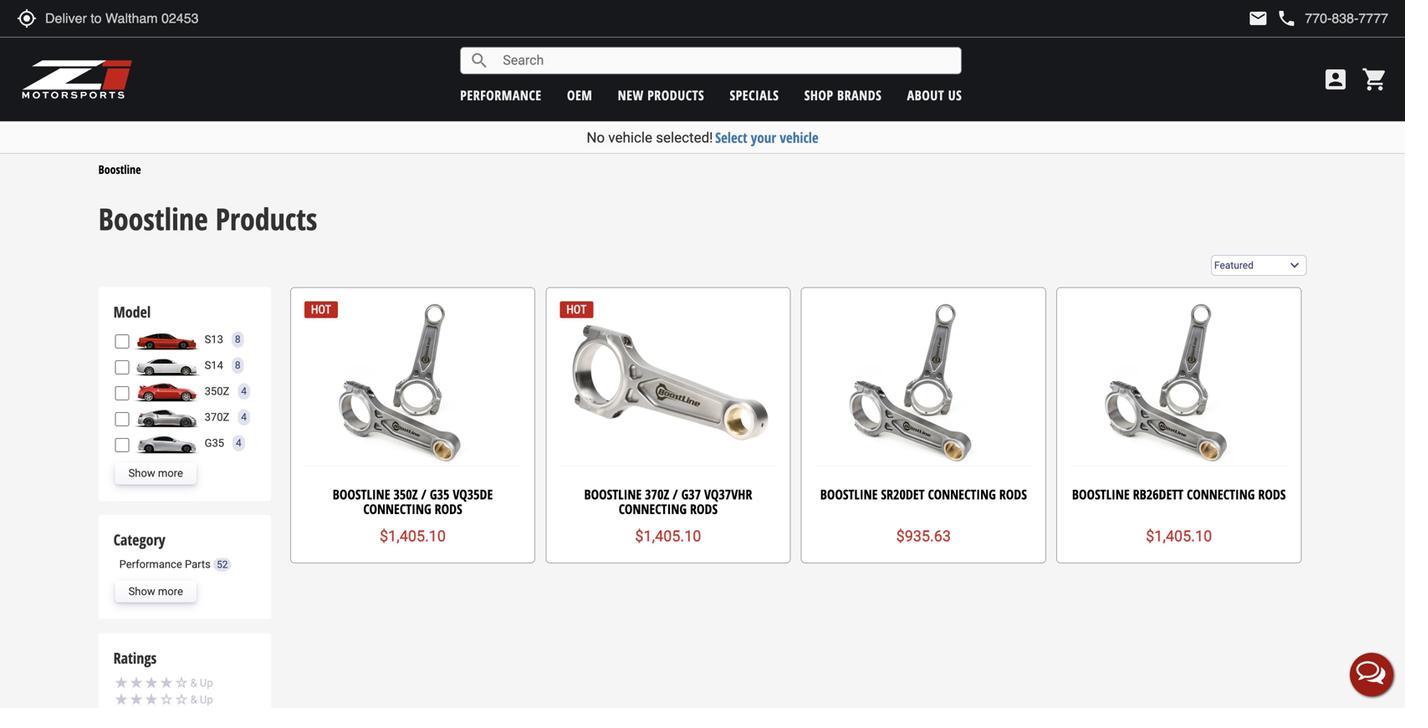 Task type: vqa. For each thing, say whether or not it's contained in the screenshot.
Boostline for Boostline 370Z / G37 VQ37VHR Connecting Rods
yes



Task type: describe. For each thing, give the bounding box(es) containing it.
g35 inside 'boostline 350z / g35 vq35de connecting rods'
[[430, 486, 450, 504]]

s13
[[205, 333, 223, 346]]

show more for category
[[129, 585, 183, 598]]

350z inside 'boostline 350z / g35 vq35de connecting rods'
[[394, 486, 418, 504]]

phone
[[1277, 8, 1297, 28]]

category performance parts 52
[[113, 530, 228, 571]]

your
[[751, 128, 777, 147]]

search
[[470, 51, 490, 71]]

brands
[[838, 86, 882, 104]]

connecting up $935.63
[[928, 486, 996, 504]]

& for 3 & up element
[[190, 694, 197, 707]]

connecting right rb26dett at the right
[[1187, 486, 1255, 504]]

z1 motorsports logo image
[[21, 59, 133, 100]]

boostline rb26dett connecting rods
[[1073, 486, 1286, 504]]

/ for g37
[[673, 486, 678, 504]]

g37
[[682, 486, 701, 504]]

shopping_cart link
[[1358, 66, 1389, 93]]

about us
[[907, 86, 962, 104]]

8 for s14
[[235, 360, 241, 372]]

show more button for model
[[115, 463, 196, 485]]

us
[[948, 86, 962, 104]]

& up for 4 & up element
[[190, 677, 213, 690]]

about
[[907, 86, 945, 104]]

up for 4 & up element
[[200, 677, 213, 690]]

1 horizontal spatial vehicle
[[780, 128, 819, 147]]

performance
[[460, 86, 542, 104]]

nissan 240sx silvia zenki kouki s14 1995 1996 1997 1998 1999 ka24de ka24det sr20det rb26dett z1 motorsports image
[[134, 355, 200, 377]]

nissan 240sx silvia zenki kouki s13 rps13 180sx 1989 1990 1991 1992 1993 1994 ka24e ka24de ka24det sr20det rb26dett z1 motorsports image
[[134, 329, 200, 351]]

mail
[[1249, 8, 1269, 28]]

ratings
[[113, 648, 157, 669]]

shop brands
[[805, 86, 882, 104]]

infiniti g35 coupe sedan v35 v36 skyline 2003 2004 2005 2006 2007 2008 3.5l vq35de revup rev up vq35hr z1 motorsports image
[[134, 433, 200, 455]]

shop
[[805, 86, 834, 104]]

mail phone
[[1249, 8, 1297, 28]]

4 for g35
[[236, 438, 242, 449]]

more for category
[[158, 585, 183, 598]]

more for model
[[158, 467, 183, 480]]

4 for 370z
[[241, 412, 247, 424]]

show more button for category
[[115, 581, 196, 603]]

connecting inside 'boostline 350z / g35 vq35de connecting rods'
[[363, 500, 431, 518]]

0 vertical spatial 350z
[[205, 385, 229, 398]]

boostline products
[[98, 198, 317, 239]]

shopping_cart
[[1362, 66, 1389, 93]]

category
[[113, 530, 165, 551]]

/ for g35
[[421, 486, 427, 504]]

mail link
[[1249, 8, 1269, 28]]

boostline for boostline products
[[98, 198, 208, 239]]

performance
[[119, 558, 182, 571]]

account_box
[[1323, 66, 1350, 93]]



Task type: locate. For each thing, give the bounding box(es) containing it.
account_box link
[[1319, 66, 1354, 93]]

$1,405.10 down "boostline 370z / g37 vq37vhr connecting rods"
[[635, 528, 701, 545]]

g35 right "infiniti g35 coupe sedan v35 v36 skyline 2003 2004 2005 2006 2007 2008 3.5l vq35de revup rev up vq35hr z1 motorsports" image
[[205, 437, 224, 450]]

rods inside 'boostline 350z / g35 vq35de connecting rods'
[[435, 500, 462, 518]]

no
[[587, 129, 605, 146]]

vehicle inside no vehicle selected! select your vehicle
[[609, 129, 653, 146]]

4 for 350z
[[241, 386, 247, 398]]

boostline for boostline sr20det connecting rods
[[821, 486, 878, 504]]

2 up from the top
[[200, 694, 213, 707]]

370z right the "nissan 370z z34 2009 2010 2011 2012 2013 2014 2015 2016 2017 2018 2019 3.7l vq37vhr vhr nismo z1 motorsports" image at the left of page
[[205, 411, 229, 424]]

0 horizontal spatial /
[[421, 486, 427, 504]]

show more down performance
[[129, 585, 183, 598]]

3 & up element
[[115, 691, 254, 709]]

0 vertical spatial & up
[[190, 677, 213, 690]]

& up for 3 & up element
[[190, 694, 213, 707]]

52
[[217, 559, 228, 571]]

1 show from the top
[[129, 467, 155, 480]]

rb26dett
[[1133, 486, 1184, 504]]

1 vertical spatial 350z
[[394, 486, 418, 504]]

1 horizontal spatial /
[[673, 486, 678, 504]]

4 right the "nissan 370z z34 2009 2010 2011 2012 2013 2014 2015 2016 2017 2018 2019 3.7l vq37vhr vhr nismo z1 motorsports" image at the left of page
[[241, 412, 247, 424]]

products
[[215, 198, 317, 239]]

1 show more button from the top
[[115, 463, 196, 485]]

2 & from the top
[[190, 694, 197, 707]]

boostline sr20det connecting rods
[[821, 486, 1027, 504]]

vq35de
[[453, 486, 493, 504]]

1 horizontal spatial 350z
[[394, 486, 418, 504]]

3 $1,405.10 from the left
[[1146, 528, 1212, 545]]

0 vertical spatial up
[[200, 677, 213, 690]]

None checkbox
[[115, 386, 129, 401], [115, 412, 129, 427], [115, 386, 129, 401], [115, 412, 129, 427]]

show more down "infiniti g35 coupe sedan v35 v36 skyline 2003 2004 2005 2006 2007 2008 3.5l vq35de revup rev up vq35hr z1 motorsports" image
[[129, 467, 183, 480]]

1 vertical spatial 8
[[235, 360, 241, 372]]

$935.63
[[897, 528, 951, 545]]

1 & up from the top
[[190, 677, 213, 690]]

350z down s14
[[205, 385, 229, 398]]

vehicle right your
[[780, 128, 819, 147]]

0 vertical spatial g35
[[205, 437, 224, 450]]

0 vertical spatial more
[[158, 467, 183, 480]]

1 vertical spatial g35
[[430, 486, 450, 504]]

& down 4 & up element
[[190, 694, 197, 707]]

None checkbox
[[115, 334, 129, 349], [115, 360, 129, 375], [115, 438, 129, 452], [115, 334, 129, 349], [115, 360, 129, 375], [115, 438, 129, 452]]

$1,405.10 down 'boostline 350z / g35 vq35de connecting rods' at left bottom
[[380, 528, 446, 545]]

1 horizontal spatial 370z
[[645, 486, 670, 504]]

370z inside "boostline 370z / g37 vq37vhr connecting rods"
[[645, 486, 670, 504]]

0 vertical spatial show more button
[[115, 463, 196, 485]]

connecting left vq37vhr
[[619, 500, 687, 518]]

boostline inside "boostline 370z / g37 vq37vhr connecting rods"
[[584, 486, 642, 504]]

$1,405.10
[[380, 528, 446, 545], [635, 528, 701, 545], [1146, 528, 1212, 545]]

connecting left "vq35de"
[[363, 500, 431, 518]]

350z left "vq35de"
[[394, 486, 418, 504]]

boostline for the boostline link
[[98, 161, 141, 177]]

2 vertical spatial 4
[[236, 438, 242, 449]]

1 vertical spatial &
[[190, 694, 197, 707]]

0 horizontal spatial 370z
[[205, 411, 229, 424]]

show more button down performance
[[115, 581, 196, 603]]

0 vertical spatial show
[[129, 467, 155, 480]]

$1,405.10 for 370z
[[635, 528, 701, 545]]

oem link
[[567, 86, 593, 104]]

show more
[[129, 467, 183, 480], [129, 585, 183, 598]]

selected!
[[656, 129, 713, 146]]

select your vehicle link
[[715, 128, 819, 147]]

2 / from the left
[[673, 486, 678, 504]]

boostline link
[[98, 161, 141, 177]]

rods
[[1000, 486, 1027, 504], [1259, 486, 1286, 504], [435, 500, 462, 518], [690, 500, 718, 518]]

about us link
[[907, 86, 962, 104]]

boostline 350z / g35 vq35de connecting rods
[[333, 486, 493, 518]]

boostline for boostline rb26dett connecting rods
[[1073, 486, 1130, 504]]

4 & up element
[[115, 675, 254, 692]]

1 / from the left
[[421, 486, 427, 504]]

1 vertical spatial show more
[[129, 585, 183, 598]]

show for model
[[129, 467, 155, 480]]

more down "infiniti g35 coupe sedan v35 v36 skyline 2003 2004 2005 2006 2007 2008 3.5l vq35de revup rev up vq35hr z1 motorsports" image
[[158, 467, 183, 480]]

2 $1,405.10 from the left
[[635, 528, 701, 545]]

/ left "vq35de"
[[421, 486, 427, 504]]

0 vertical spatial show more
[[129, 467, 183, 480]]

up down 4 & up element
[[200, 694, 213, 707]]

2 more from the top
[[158, 585, 183, 598]]

1 more from the top
[[158, 467, 183, 480]]

0 vertical spatial 370z
[[205, 411, 229, 424]]

2 & up from the top
[[190, 694, 213, 707]]

4
[[241, 386, 247, 398], [241, 412, 247, 424], [236, 438, 242, 449]]

0 horizontal spatial g35
[[205, 437, 224, 450]]

2 show from the top
[[129, 585, 155, 598]]

& up 3 & up element
[[190, 677, 197, 690]]

show
[[129, 467, 155, 480], [129, 585, 155, 598]]

/ inside "boostline 370z / g37 vq37vhr connecting rods"
[[673, 486, 678, 504]]

no vehicle selected! select your vehicle
[[587, 128, 819, 147]]

2 show more button from the top
[[115, 581, 196, 603]]

specials
[[730, 86, 779, 104]]

0 horizontal spatial vehicle
[[609, 129, 653, 146]]

0 vertical spatial &
[[190, 677, 197, 690]]

1 $1,405.10 from the left
[[380, 528, 446, 545]]

2 horizontal spatial $1,405.10
[[1146, 528, 1212, 545]]

& for 4 & up element
[[190, 677, 197, 690]]

show more button
[[115, 463, 196, 485], [115, 581, 196, 603]]

370z left g37
[[645, 486, 670, 504]]

s14
[[205, 359, 223, 372]]

$1,405.10 for 350z
[[380, 528, 446, 545]]

show more button down "infiniti g35 coupe sedan v35 v36 skyline 2003 2004 2005 2006 2007 2008 3.5l vq35de revup rev up vq35hr z1 motorsports" image
[[115, 463, 196, 485]]

1 show more from the top
[[129, 467, 183, 480]]

350z
[[205, 385, 229, 398], [394, 486, 418, 504]]

new
[[618, 86, 644, 104]]

more
[[158, 467, 183, 480], [158, 585, 183, 598]]

370z
[[205, 411, 229, 424], [645, 486, 670, 504]]

boostline for boostline 370z / g37 vq37vhr connecting rods
[[584, 486, 642, 504]]

1 up from the top
[[200, 677, 213, 690]]

1 vertical spatial more
[[158, 585, 183, 598]]

boostline for boostline 350z / g35 vq35de connecting rods
[[333, 486, 390, 504]]

2 8 from the top
[[235, 360, 241, 372]]

1 vertical spatial up
[[200, 694, 213, 707]]

g35
[[205, 437, 224, 450], [430, 486, 450, 504]]

1 horizontal spatial g35
[[430, 486, 450, 504]]

boostline 370z / g37 vq37vhr connecting rods
[[584, 486, 752, 518]]

8 right s13
[[235, 334, 241, 346]]

select
[[715, 128, 748, 147]]

$1,405.10 for rb26dett
[[1146, 528, 1212, 545]]

1 8 from the top
[[235, 334, 241, 346]]

1 vertical spatial 4
[[241, 412, 247, 424]]

1 vertical spatial show
[[129, 585, 155, 598]]

&
[[190, 677, 197, 690], [190, 694, 197, 707]]

up
[[200, 677, 213, 690], [200, 694, 213, 707]]

g35 left "vq35de"
[[430, 486, 450, 504]]

model
[[113, 302, 151, 323]]

vehicle right no
[[609, 129, 653, 146]]

1 & from the top
[[190, 677, 197, 690]]

4 right "infiniti g35 coupe sedan v35 v36 skyline 2003 2004 2005 2006 2007 2008 3.5l vq35de revup rev up vq35hr z1 motorsports" image
[[236, 438, 242, 449]]

show down performance
[[129, 585, 155, 598]]

rods inside "boostline 370z / g37 vq37vhr connecting rods"
[[690, 500, 718, 518]]

4 right nissan 350z z33 2003 2004 2005 2006 2007 2008 2009 vq35de 3.5l revup rev up vq35hr nismo z1 motorsports image
[[241, 386, 247, 398]]

0 vertical spatial 4
[[241, 386, 247, 398]]

new products
[[618, 86, 705, 104]]

new products link
[[618, 86, 705, 104]]

more down performance
[[158, 585, 183, 598]]

/ inside 'boostline 350z / g35 vq35de connecting rods'
[[421, 486, 427, 504]]

nissan 350z z33 2003 2004 2005 2006 2007 2008 2009 vq35de 3.5l revup rev up vq35hr nismo z1 motorsports image
[[134, 381, 200, 403]]

show more for model
[[129, 467, 183, 480]]

/ left g37
[[673, 486, 678, 504]]

$1,405.10 down the boostline rb26dett connecting rods
[[1146, 528, 1212, 545]]

connecting inside "boostline 370z / g37 vq37vhr connecting rods"
[[619, 500, 687, 518]]

my_location
[[17, 8, 37, 28]]

& up
[[190, 677, 213, 690], [190, 694, 213, 707]]

8 for s13
[[235, 334, 241, 346]]

0 horizontal spatial 350z
[[205, 385, 229, 398]]

1 vertical spatial & up
[[190, 694, 213, 707]]

connecting
[[928, 486, 996, 504], [1187, 486, 1255, 504], [363, 500, 431, 518], [619, 500, 687, 518]]

products
[[648, 86, 705, 104]]

nissan 370z z34 2009 2010 2011 2012 2013 2014 2015 2016 2017 2018 2019 3.7l vq37vhr vhr nismo z1 motorsports image
[[134, 407, 200, 429]]

/
[[421, 486, 427, 504], [673, 486, 678, 504]]

vq37vhr
[[705, 486, 752, 504]]

boostline inside 'boostline 350z / g35 vq35de connecting rods'
[[333, 486, 390, 504]]

sr20det
[[881, 486, 925, 504]]

parts
[[185, 558, 211, 571]]

1 vertical spatial 370z
[[645, 486, 670, 504]]

vehicle
[[780, 128, 819, 147], [609, 129, 653, 146]]

8
[[235, 334, 241, 346], [235, 360, 241, 372]]

phone link
[[1277, 8, 1389, 28]]

1 vertical spatial show more button
[[115, 581, 196, 603]]

up for 3 & up element
[[200, 694, 213, 707]]

show down "infiniti g35 coupe sedan v35 v36 skyline 2003 2004 2005 2006 2007 2008 3.5l vq35de revup rev up vq35hr z1 motorsports" image
[[129, 467, 155, 480]]

& up up 3 & up element
[[190, 677, 213, 690]]

up up 3 & up element
[[200, 677, 213, 690]]

boostline
[[98, 161, 141, 177], [98, 198, 208, 239], [333, 486, 390, 504], [584, 486, 642, 504], [821, 486, 878, 504], [1073, 486, 1130, 504]]

0 horizontal spatial $1,405.10
[[380, 528, 446, 545]]

& up down 4 & up element
[[190, 694, 213, 707]]

show for category
[[129, 585, 155, 598]]

shop brands link
[[805, 86, 882, 104]]

8 right s14
[[235, 360, 241, 372]]

1 horizontal spatial $1,405.10
[[635, 528, 701, 545]]

2 show more from the top
[[129, 585, 183, 598]]

0 vertical spatial 8
[[235, 334, 241, 346]]

specials link
[[730, 86, 779, 104]]

Search search field
[[490, 48, 962, 74]]

performance link
[[460, 86, 542, 104]]

oem
[[567, 86, 593, 104]]



